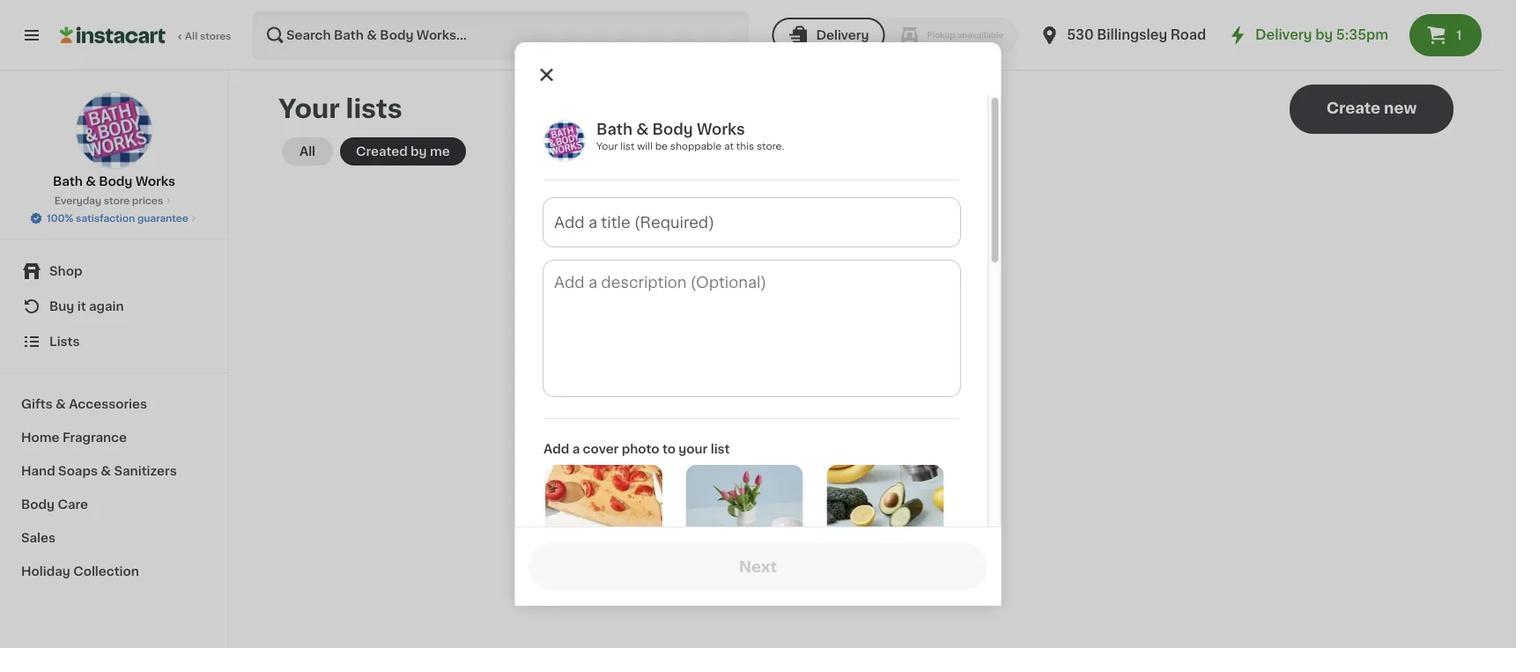 Task type: describe. For each thing, give the bounding box(es) containing it.
gifts & accessories
[[21, 398, 147, 411]]

delivery by 5:35pm
[[1256, 29, 1389, 41]]

hand soaps & sanitizers link
[[11, 455, 218, 488]]

1 button
[[1410, 14, 1482, 56]]

add a cover photo to your list
[[543, 443, 730, 456]]

collection
[[73, 566, 139, 578]]

0 horizontal spatial your
[[279, 97, 340, 122]]

a bar of chocolate cut in half, a yellow pint of white ice cream, a green pint of white ice cream, an open pack of cookies, and a stack of ice cream sandwiches. image
[[827, 560, 944, 645]]

your lists
[[279, 97, 402, 122]]

gifts & accessories link
[[11, 388, 218, 421]]

again
[[89, 301, 124, 313]]

100% satisfaction guarantee
[[47, 214, 189, 223]]

stores
[[200, 31, 231, 41]]

bath for bath & body works
[[53, 175, 83, 188]]

delivery for delivery by 5:35pm
[[1256, 29, 1313, 41]]

you
[[791, 385, 815, 397]]

bath & body works logo image inside bath & body works link
[[75, 92, 153, 169]]

holiday collection
[[21, 566, 139, 578]]

100% satisfaction guarantee button
[[29, 208, 199, 226]]

& for gifts & accessories
[[56, 398, 66, 411]]

1 horizontal spatial be
[[884, 385, 900, 397]]

soaps
[[58, 465, 98, 478]]

instacart logo image
[[60, 25, 166, 46]]

all button
[[282, 137, 333, 166]]

holiday collection link
[[11, 555, 218, 589]]

fragrance
[[62, 432, 127, 444]]

lists for lists
[[49, 336, 80, 348]]

delivery for delivery
[[816, 29, 869, 41]]

photo
[[622, 443, 659, 456]]

create
[[1327, 101, 1381, 116]]

to
[[662, 443, 675, 456]]

created by me button
[[340, 137, 466, 166]]

at
[[724, 141, 734, 151]]

a blue can, a silver can, an empty bottle, an empty champagne bottle, and two brown glass bottles. image
[[545, 560, 662, 645]]

delivery button
[[772, 18, 885, 53]]

lists you create will be saved here.
[[759, 385, 974, 397]]

body care link
[[11, 488, 218, 522]]

buy it again link
[[11, 289, 218, 324]]

a wooden cutting board and knife, and a few sliced tomatoes and two whole tomatoes. image
[[545, 465, 662, 550]]

here.
[[943, 385, 974, 397]]

store
[[104, 196, 130, 206]]

a
[[572, 443, 580, 456]]

by for created
[[411, 145, 427, 158]]

delivery by 5:35pm link
[[1228, 25, 1389, 46]]

body for bath & body works
[[99, 175, 133, 188]]

created by me
[[356, 145, 450, 158]]

1 horizontal spatial will
[[861, 385, 881, 397]]

works for bath & body works
[[136, 175, 175, 188]]

hand soaps & sanitizers
[[21, 465, 177, 478]]

a tabletop of makeup, skincare, and beauty products. image
[[686, 560, 803, 645]]

home
[[21, 432, 59, 444]]

body care
[[21, 499, 88, 511]]

bath & body works your list will be shoppable at this store.
[[596, 122, 784, 151]]

all stores link
[[60, 11, 233, 60]]

accessories
[[69, 398, 147, 411]]

store.
[[757, 141, 784, 151]]

home fragrance
[[21, 432, 127, 444]]

bath & body works logo image inside list_add_items dialog
[[543, 120, 586, 162]]

holiday
[[21, 566, 70, 578]]

1
[[1457, 29, 1462, 41]]

Add a title (Required) text field
[[543, 198, 960, 247]]

list_add_items dialog
[[515, 42, 1002, 649]]

home fragrance link
[[11, 421, 218, 455]]

1 horizontal spatial list
[[711, 443, 730, 456]]

100%
[[47, 214, 74, 223]]

0 horizontal spatial body
[[21, 499, 55, 511]]

care
[[58, 499, 88, 511]]

guarantee
[[137, 214, 189, 223]]

create new
[[1327, 101, 1417, 116]]

your inside bath & body works your list will be shoppable at this store.
[[596, 141, 618, 151]]

bath for bath & body works your list will be shoppable at this store.
[[596, 122, 632, 137]]

all for all stores
[[185, 31, 198, 41]]

by for delivery
[[1316, 29, 1333, 41]]

& for bath & body works your list will be shoppable at this store.
[[636, 122, 649, 137]]

lists
[[346, 97, 402, 122]]



Task type: locate. For each thing, give the bounding box(es) containing it.
bath inside bath & body works link
[[53, 175, 83, 188]]

0 horizontal spatial bath
[[53, 175, 83, 188]]

add
[[543, 443, 569, 456]]

sanitizers
[[114, 465, 177, 478]]

saved
[[903, 385, 940, 397]]

0 horizontal spatial all
[[185, 31, 198, 41]]

530
[[1068, 29, 1094, 41]]

lists down buy
[[49, 336, 80, 348]]

works for bath & body works your list will be shoppable at this store.
[[697, 122, 745, 137]]

& inside bath & body works your list will be shoppable at this store.
[[636, 122, 649, 137]]

your
[[279, 97, 340, 122], [596, 141, 618, 151]]

1 horizontal spatial by
[[1316, 29, 1333, 41]]

shoppable
[[670, 141, 722, 151]]

all down your lists
[[300, 145, 316, 158]]

0 vertical spatial lists
[[49, 336, 80, 348]]

0 vertical spatial will
[[637, 141, 653, 151]]

bath inside bath & body works your list will be shoppable at this store.
[[596, 122, 632, 137]]

body for bath & body works your list will be shoppable at this store.
[[652, 122, 693, 137]]

2 horizontal spatial body
[[652, 122, 693, 137]]

gifts
[[21, 398, 53, 411]]

service type group
[[772, 18, 1018, 53]]

will right create
[[861, 385, 881, 397]]

lists left you
[[759, 385, 788, 397]]

0 horizontal spatial lists
[[49, 336, 80, 348]]

1 horizontal spatial delivery
[[1256, 29, 1313, 41]]

delivery inside button
[[816, 29, 869, 41]]

by left 5:35pm
[[1316, 29, 1333, 41]]

1 horizontal spatial lists
[[759, 385, 788, 397]]

your
[[678, 443, 708, 456]]

body up store on the top left of page
[[99, 175, 133, 188]]

0 vertical spatial bath
[[596, 122, 632, 137]]

delivery
[[1256, 29, 1313, 41], [816, 29, 869, 41]]

shop link
[[11, 254, 218, 289]]

works
[[697, 122, 745, 137], [136, 175, 175, 188]]

1 vertical spatial all
[[300, 145, 316, 158]]

1 vertical spatial lists
[[759, 385, 788, 397]]

0 horizontal spatial list
[[620, 141, 635, 151]]

works up at
[[697, 122, 745, 137]]

5:35pm
[[1337, 29, 1389, 41]]

shop
[[49, 265, 82, 278]]

0 horizontal spatial bath & body works logo image
[[75, 92, 153, 169]]

None search field
[[252, 11, 749, 60]]

&
[[636, 122, 649, 137], [86, 175, 96, 188], [56, 398, 66, 411], [101, 465, 111, 478]]

bath & body works
[[53, 175, 175, 188]]

& for bath & body works
[[86, 175, 96, 188]]

0 vertical spatial list
[[620, 141, 635, 151]]

530 billingsley road
[[1068, 29, 1207, 41]]

create new button
[[1290, 85, 1454, 134]]

1 horizontal spatial body
[[99, 175, 133, 188]]

1 horizontal spatial bath
[[596, 122, 632, 137]]

it
[[77, 301, 86, 313]]

list
[[620, 141, 635, 151], [711, 443, 730, 456]]

body inside bath & body works your list will be shoppable at this store.
[[652, 122, 693, 137]]

will
[[637, 141, 653, 151], [861, 385, 881, 397]]

all left "stores"
[[185, 31, 198, 41]]

0 horizontal spatial works
[[136, 175, 175, 188]]

list left the shoppable
[[620, 141, 635, 151]]

will left the shoppable
[[637, 141, 653, 151]]

be inside bath & body works your list will be shoppable at this store.
[[655, 141, 668, 151]]

0 horizontal spatial be
[[655, 141, 668, 151]]

cover
[[583, 443, 619, 456]]

satisfaction
[[76, 214, 135, 223]]

lists link
[[11, 324, 218, 360]]

None text field
[[543, 261, 960, 397]]

a small white vase of pink tulips, a stack of 3 white bowls, and a rolled napkin. image
[[686, 465, 803, 550]]

all for all
[[300, 145, 316, 158]]

will inside bath & body works your list will be shoppable at this store.
[[637, 141, 653, 151]]

new
[[1385, 101, 1417, 116]]

everyday store prices link
[[54, 194, 174, 208]]

1 vertical spatial your
[[596, 141, 618, 151]]

works inside bath & body works your list will be shoppable at this store.
[[697, 122, 745, 137]]

created
[[356, 145, 408, 158]]

0 vertical spatial body
[[652, 122, 693, 137]]

0 vertical spatial works
[[697, 122, 745, 137]]

1 vertical spatial bath
[[53, 175, 83, 188]]

0 vertical spatial your
[[279, 97, 340, 122]]

all
[[185, 31, 198, 41], [300, 145, 316, 158]]

prices
[[132, 196, 163, 206]]

everyday
[[54, 196, 101, 206]]

all stores
[[185, 31, 231, 41]]

body
[[652, 122, 693, 137], [99, 175, 133, 188], [21, 499, 55, 511]]

1 horizontal spatial works
[[697, 122, 745, 137]]

everyday store prices
[[54, 196, 163, 206]]

1 horizontal spatial your
[[596, 141, 618, 151]]

0 horizontal spatial by
[[411, 145, 427, 158]]

1 vertical spatial works
[[136, 175, 175, 188]]

none text field inside list_add_items dialog
[[543, 261, 960, 397]]

bath & body works link
[[53, 92, 175, 190]]

0 vertical spatial all
[[185, 31, 198, 41]]

0 vertical spatial be
[[655, 141, 668, 151]]

1 vertical spatial body
[[99, 175, 133, 188]]

this
[[736, 141, 754, 151]]

billingsley
[[1097, 29, 1168, 41]]

be left the shoppable
[[655, 141, 668, 151]]

0 horizontal spatial delivery
[[816, 29, 869, 41]]

road
[[1171, 29, 1207, 41]]

works up prices
[[136, 175, 175, 188]]

bath
[[596, 122, 632, 137], [53, 175, 83, 188]]

list right your
[[711, 443, 730, 456]]

bath & body works logo image
[[75, 92, 153, 169], [543, 120, 586, 162]]

1 vertical spatial by
[[411, 145, 427, 158]]

1 horizontal spatial all
[[300, 145, 316, 158]]

530 billingsley road button
[[1039, 11, 1207, 60]]

by
[[1316, 29, 1333, 41], [411, 145, 427, 158]]

buy it again
[[49, 301, 124, 313]]

lists for lists you create will be saved here.
[[759, 385, 788, 397]]

2 vertical spatial body
[[21, 499, 55, 511]]

buy
[[49, 301, 74, 313]]

0 horizontal spatial will
[[637, 141, 653, 151]]

1 vertical spatial list
[[711, 443, 730, 456]]

by inside button
[[411, 145, 427, 158]]

1 horizontal spatial bath & body works logo image
[[543, 120, 586, 162]]

list inside bath & body works your list will be shoppable at this store.
[[620, 141, 635, 151]]

1 vertical spatial be
[[884, 385, 900, 397]]

be
[[655, 141, 668, 151], [884, 385, 900, 397]]

a bunch of kale, a sliced lemon, a half of an avocado, a cucumber, a bunch of bananas, and a blender. image
[[827, 465, 944, 550]]

sales link
[[11, 522, 218, 555]]

create
[[818, 385, 858, 397]]

body down hand
[[21, 499, 55, 511]]

by left me
[[411, 145, 427, 158]]

all inside button
[[300, 145, 316, 158]]

body up the shoppable
[[652, 122, 693, 137]]

hand
[[21, 465, 55, 478]]

0 vertical spatial by
[[1316, 29, 1333, 41]]

1 vertical spatial will
[[861, 385, 881, 397]]

sales
[[21, 532, 56, 545]]

me
[[430, 145, 450, 158]]

be left the saved
[[884, 385, 900, 397]]

lists
[[49, 336, 80, 348], [759, 385, 788, 397]]



Task type: vqa. For each thing, say whether or not it's contained in the screenshot.
the Lists you create will be saved here.
yes



